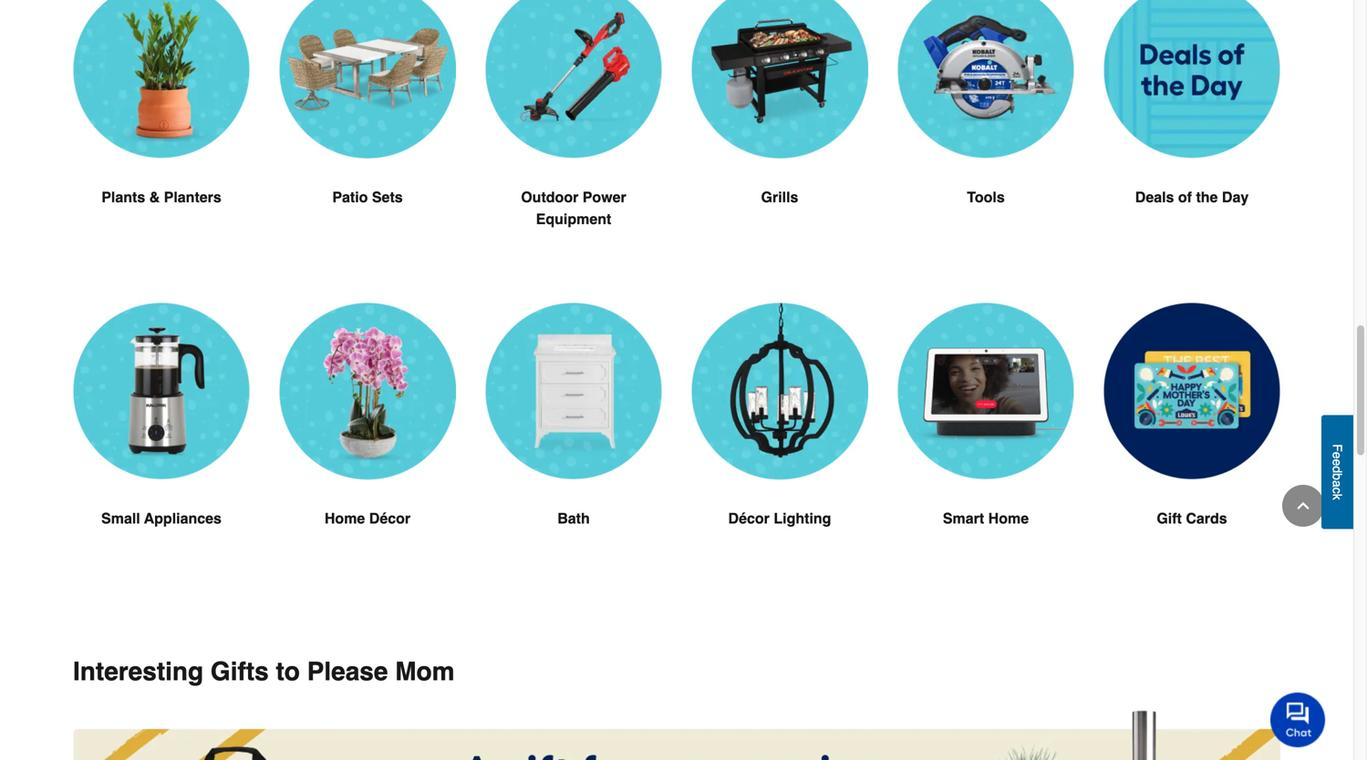 Task type: vqa. For each thing, say whether or not it's contained in the screenshot.
the 'Tools' link at the right of the page
yes



Task type: describe. For each thing, give the bounding box(es) containing it.
gift
[[1157, 510, 1182, 527]]

sets
[[372, 189, 403, 206]]

2 home from the left
[[988, 510, 1029, 527]]

outdoor power equipment
[[521, 189, 626, 227]]

f e e d b a c k button
[[1321, 415, 1353, 529]]

interesting gifts to please mom
[[73, 657, 455, 687]]

to
[[276, 657, 300, 687]]

power
[[583, 189, 626, 206]]

chat invite button image
[[1270, 692, 1326, 748]]

f e e d b a c k
[[1330, 444, 1345, 500]]

bath
[[557, 510, 590, 527]]

bath link
[[485, 303, 662, 574]]

a 5-light black metal globe pendant light. image
[[691, 303, 868, 480]]

scroll to top element
[[1282, 485, 1324, 527]]

f
[[1330, 444, 1345, 452]]

smart
[[943, 510, 984, 527]]

plants & planters link
[[73, 0, 250, 252]]

patio sets
[[332, 189, 403, 206]]

smart home
[[943, 510, 1029, 527]]

tools link
[[897, 0, 1074, 252]]

1 décor from the left
[[369, 510, 410, 527]]

&
[[149, 189, 160, 206]]

gift cards link
[[1103, 303, 1280, 574]]

small appliances link
[[73, 303, 250, 574]]

cards
[[1186, 510, 1227, 527]]

2 mother's day gift cards. image
[[1103, 303, 1280, 479]]

home décor link
[[279, 303, 456, 574]]

a google nest video smart hub. image
[[897, 303, 1074, 479]]

a 7-piece patio dining set with table, 4 dining chairs and 2 swivel chairs with white cushions. image
[[279, 0, 456, 159]]

a gift for any passion. find unique gifts to fit mom's fancy. shop now. image
[[73, 709, 1280, 761]]

2 e from the top
[[1330, 459, 1345, 466]]

plants & planters
[[101, 189, 221, 206]]

k
[[1330, 494, 1345, 500]]

deals
[[1135, 189, 1174, 206]]

plants
[[101, 189, 145, 206]]

b
[[1330, 473, 1345, 480]]

a red craftsman leaf blower and string trimmer. image
[[485, 0, 662, 158]]

grills
[[761, 189, 798, 206]]

equipment
[[536, 211, 611, 227]]

smart home link
[[897, 303, 1074, 574]]

deals of the day. image
[[1103, 0, 1280, 158]]

appliances
[[144, 510, 222, 527]]

interesting
[[73, 657, 203, 687]]

a blackstone flattop gas grill cooking meat and vegetables. image
[[691, 0, 868, 159]]

a
[[1330, 480, 1345, 487]]

décor lighting
[[728, 510, 831, 527]]



Task type: locate. For each thing, give the bounding box(es) containing it.
a pink and white orchid in a white ceramic pot. image
[[279, 303, 456, 480]]

a green plant in a terra cotta pot with saucer. image
[[73, 0, 250, 158]]

the
[[1196, 189, 1218, 206]]

e
[[1330, 452, 1345, 459], [1330, 459, 1345, 466]]

0 horizontal spatial home
[[325, 510, 365, 527]]

small
[[101, 510, 140, 527]]

1 home from the left
[[325, 510, 365, 527]]

deals of the day
[[1135, 189, 1249, 206]]

outdoor
[[521, 189, 578, 206]]

décor lighting link
[[691, 303, 868, 574]]

chevron up image
[[1294, 497, 1312, 515]]

please
[[307, 657, 388, 687]]

tools
[[967, 189, 1005, 206]]

home décor
[[325, 510, 410, 527]]

c
[[1330, 487, 1345, 494]]

e up b
[[1330, 459, 1345, 466]]

1 horizontal spatial home
[[988, 510, 1029, 527]]

grills link
[[691, 0, 868, 252]]

a kalorik stainless steel coffee maker. image
[[73, 303, 250, 479]]

e up 'd'
[[1330, 452, 1345, 459]]

deals of the day link
[[1103, 0, 1280, 252]]

planters
[[164, 189, 221, 206]]

a kobalt cordless circular saw. image
[[897, 0, 1074, 158]]

day
[[1222, 189, 1249, 206]]

1 horizontal spatial décor
[[728, 510, 770, 527]]

a white bath vanity with a 3-drawer front. image
[[485, 303, 662, 479]]

patio
[[332, 189, 368, 206]]

2 décor from the left
[[728, 510, 770, 527]]

gifts
[[211, 657, 269, 687]]

lighting
[[774, 510, 831, 527]]

mom
[[395, 657, 455, 687]]

outdoor power equipment link
[[485, 0, 662, 274]]

0 horizontal spatial décor
[[369, 510, 410, 527]]

patio sets link
[[279, 0, 456, 252]]

small appliances
[[101, 510, 222, 527]]

of
[[1178, 189, 1192, 206]]

gift cards
[[1157, 510, 1227, 527]]

d
[[1330, 466, 1345, 473]]

1 e from the top
[[1330, 452, 1345, 459]]

home
[[325, 510, 365, 527], [988, 510, 1029, 527]]

décor
[[369, 510, 410, 527], [728, 510, 770, 527]]



